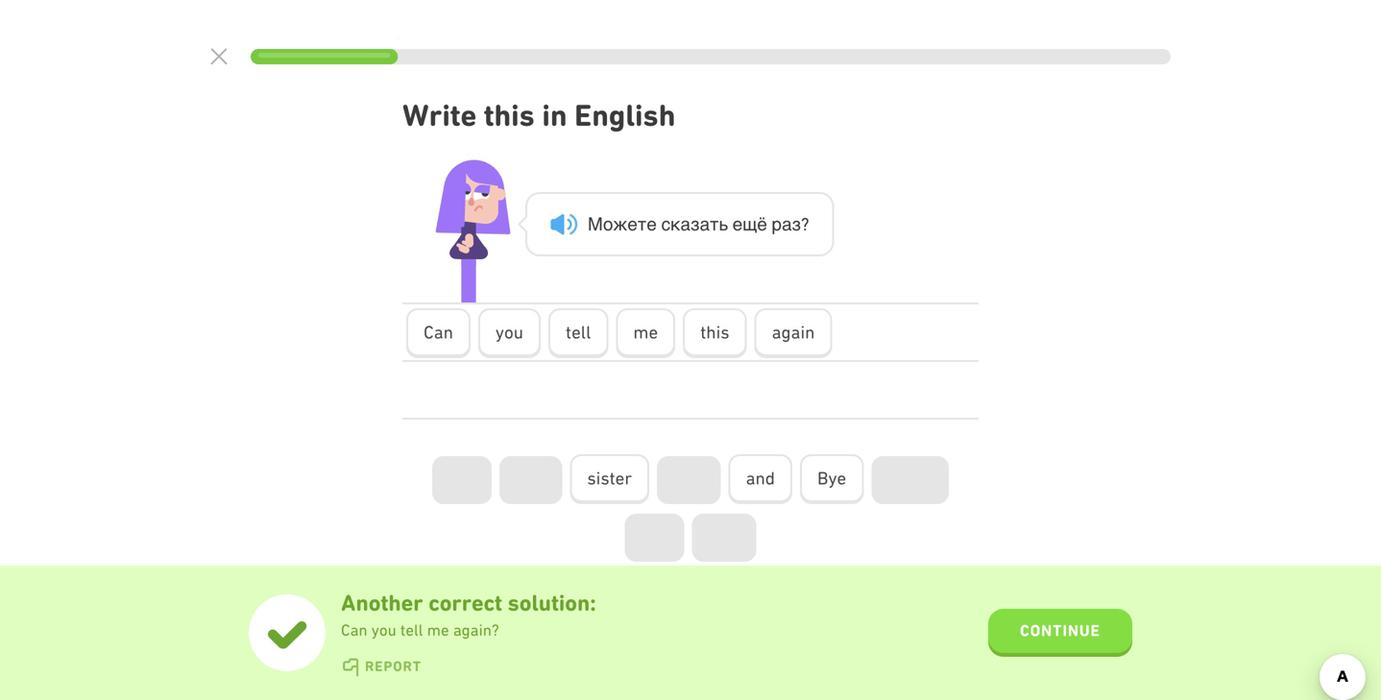 Task type: describe. For each thing, give the bounding box(es) containing it.
к
[[670, 214, 680, 234]]

bye button
[[800, 454, 864, 504]]

you inside the another correct solution: can you tell me again?
[[372, 621, 397, 639]]

tell button
[[549, 308, 608, 358]]

3 а from the left
[[782, 214, 792, 234]]

sister button
[[570, 454, 649, 504]]

о
[[603, 214, 613, 234]]

2 е from the left
[[647, 214, 657, 234]]

bye
[[817, 468, 847, 489]]

continue button
[[988, 609, 1132, 657]]

again?
[[453, 621, 499, 639]]

щ
[[743, 214, 757, 234]]

1 е from the left
[[627, 214, 638, 234]]

correct
[[429, 590, 502, 617]]

tell inside button
[[566, 322, 591, 343]]

1 а from the left
[[680, 214, 691, 234]]

in
[[542, 97, 567, 133]]

0 vertical spatial this
[[484, 97, 535, 133]]

this inside this button
[[700, 322, 730, 343]]

2 а from the left
[[700, 214, 710, 234]]

again
[[772, 322, 815, 343]]

solution:
[[508, 590, 596, 617]]

с
[[661, 214, 670, 234]]

this button
[[683, 308, 747, 358]]

м
[[588, 214, 603, 234]]

and
[[746, 468, 775, 489]]

me inside the another correct solution: can you tell me again?
[[427, 621, 449, 639]]

can inside can 'button'
[[424, 322, 453, 343]]

you button
[[478, 308, 541, 358]]

me button
[[616, 308, 675, 358]]

write this in english
[[402, 97, 676, 133]]



Task type: locate. For each thing, give the bounding box(es) containing it.
0 horizontal spatial е
[[627, 214, 638, 234]]

can
[[424, 322, 453, 343], [341, 621, 368, 639]]

1 horizontal spatial you
[[496, 322, 524, 343]]

can left you button
[[424, 322, 453, 343]]

you
[[496, 322, 524, 343], [372, 621, 397, 639]]

1 horizontal spatial т
[[710, 214, 719, 234]]

1 horizontal spatial а
[[700, 214, 710, 234]]

ё
[[757, 214, 767, 234]]

з right р
[[792, 214, 801, 234]]

me right tell button
[[633, 322, 658, 343]]

3 е from the left
[[733, 214, 743, 234]]

а
[[680, 214, 691, 234], [700, 214, 710, 234], [782, 214, 792, 234]]

е right о
[[627, 214, 638, 234]]

again button
[[755, 308, 832, 358]]

0 horizontal spatial me
[[427, 621, 449, 639]]

1 horizontal spatial з
[[792, 214, 801, 234]]

а left ?
[[782, 214, 792, 234]]

1 з from the left
[[691, 214, 700, 234]]

з
[[691, 214, 700, 234], [792, 214, 801, 234]]

me left again?
[[427, 621, 449, 639]]

1 vertical spatial you
[[372, 621, 397, 639]]

report
[[365, 658, 422, 675]]

another
[[341, 590, 423, 617]]

1 vertical spatial me
[[427, 621, 449, 639]]

sister
[[587, 468, 632, 489]]

1 horizontal spatial tell
[[566, 322, 591, 343]]

е
[[627, 214, 638, 234], [647, 214, 657, 234], [733, 214, 743, 234]]

0 vertical spatial tell
[[566, 322, 591, 343]]

can down another
[[341, 621, 368, 639]]

progress bar
[[251, 49, 1171, 64]]

another correct solution: can you tell me again?
[[341, 590, 596, 639]]

0 vertical spatial can
[[424, 322, 453, 343]]

tell
[[566, 322, 591, 343], [400, 621, 423, 639]]

0 horizontal spatial а
[[680, 214, 691, 234]]

me inside button
[[633, 322, 658, 343]]

е щ ё р а з ?
[[733, 214, 809, 234]]

and button
[[729, 454, 792, 504]]

can inside the another correct solution: can you tell me again?
[[341, 621, 368, 639]]

tell inside the another correct solution: can you tell me again?
[[400, 621, 423, 639]]

р
[[772, 214, 782, 234]]

you left tell button
[[496, 322, 524, 343]]

1 horizontal spatial е
[[647, 214, 657, 234]]

0 horizontal spatial tell
[[400, 621, 423, 639]]

ж
[[613, 214, 627, 234]]

т
[[638, 214, 647, 234], [710, 214, 719, 234]]

0 horizontal spatial з
[[691, 214, 700, 234]]

1 horizontal spatial this
[[700, 322, 730, 343]]

me
[[633, 322, 658, 343], [427, 621, 449, 639]]

е left с
[[647, 214, 657, 234]]

1 vertical spatial can
[[341, 621, 368, 639]]

0 horizontal spatial this
[[484, 97, 535, 133]]

т right ж
[[638, 214, 647, 234]]

tell left me button
[[566, 322, 591, 343]]

1 horizontal spatial me
[[633, 322, 658, 343]]

0 vertical spatial me
[[633, 322, 658, 343]]

2 horizontal spatial е
[[733, 214, 743, 234]]

1 vertical spatial tell
[[400, 621, 423, 639]]

0 horizontal spatial you
[[372, 621, 397, 639]]

report button
[[341, 658, 422, 677]]

е right ь
[[733, 214, 743, 234]]

you down another
[[372, 621, 397, 639]]

м о ж е т е с к а з а т ь
[[588, 214, 728, 234]]

2 horizontal spatial а
[[782, 214, 792, 234]]

english
[[575, 97, 676, 133]]

т left щ
[[710, 214, 719, 234]]

а right с
[[680, 214, 691, 234]]

this left in on the left top of the page
[[484, 97, 535, 133]]

0 vertical spatial you
[[496, 322, 524, 343]]

0 horizontal spatial т
[[638, 214, 647, 234]]

continue
[[1020, 621, 1101, 640]]

1 т from the left
[[638, 214, 647, 234]]

2 т from the left
[[710, 214, 719, 234]]

?
[[801, 214, 809, 234]]

2 з from the left
[[792, 214, 801, 234]]

з right the к
[[691, 214, 700, 234]]

write
[[402, 97, 477, 133]]

а left ь
[[700, 214, 710, 234]]

tell down another
[[400, 621, 423, 639]]

this right me button
[[700, 322, 730, 343]]

ь
[[719, 214, 728, 234]]

1 vertical spatial this
[[700, 322, 730, 343]]

this
[[484, 97, 535, 133], [700, 322, 730, 343]]

1 horizontal spatial can
[[424, 322, 453, 343]]

you inside button
[[496, 322, 524, 343]]

can button
[[406, 308, 471, 358]]

0 horizontal spatial can
[[341, 621, 368, 639]]



Task type: vqa. For each thing, say whether or not it's contained in the screenshot.
left а
yes



